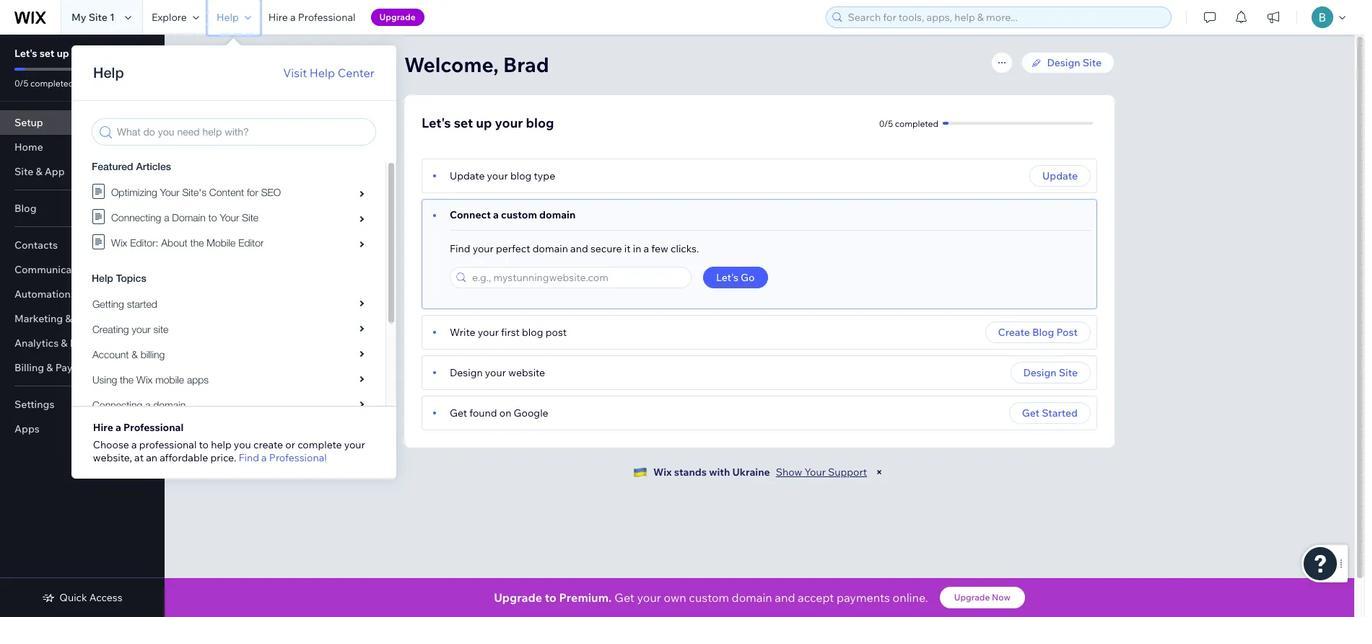 Task type: vqa. For each thing, say whether or not it's contained in the screenshot.
Blog within the 'button'
yes



Task type: locate. For each thing, give the bounding box(es) containing it.
up up setup link
[[57, 47, 69, 60]]

0 vertical spatial 0/5
[[14, 78, 28, 89]]

design site
[[1047, 56, 1102, 69], [1023, 367, 1078, 380]]

automations
[[14, 288, 76, 301]]

domain
[[539, 209, 576, 222], [533, 243, 568, 256], [732, 591, 772, 606]]

1 vertical spatial and
[[775, 591, 795, 606]]

professional for hire a professional link
[[298, 11, 356, 24]]

blog
[[96, 47, 118, 60], [526, 115, 554, 131], [510, 170, 532, 183], [522, 326, 543, 339]]

0/5 completed
[[14, 78, 74, 89], [879, 118, 939, 129]]

domain right the perfect
[[533, 243, 568, 256]]

clicks.
[[671, 243, 699, 256]]

0 horizontal spatial get
[[450, 407, 467, 420]]

seo
[[74, 313, 95, 326]]

upgrade left 'premium.' on the bottom of the page
[[494, 591, 542, 606]]

app
[[45, 165, 65, 178]]

get
[[450, 407, 467, 420], [1022, 407, 1040, 420], [615, 591, 635, 606]]

1 horizontal spatial let's set up your blog
[[422, 115, 554, 131]]

in
[[633, 243, 641, 256]]

1 horizontal spatial update
[[1043, 170, 1078, 183]]

1 vertical spatial hire
[[93, 422, 113, 435]]

accept
[[798, 591, 834, 606]]

connect a custom domain
[[450, 209, 576, 222]]

0 horizontal spatial find
[[239, 452, 259, 465]]

a up visit
[[290, 11, 296, 24]]

0 horizontal spatial help
[[216, 11, 239, 24]]

1 vertical spatial let's set up your blog
[[422, 115, 554, 131]]

& right "billing"
[[46, 362, 53, 375]]

a up 'choose'
[[116, 422, 121, 435]]

Search for tools, apps, help & more... field
[[844, 7, 1167, 27]]

your left the perfect
[[473, 243, 494, 256]]

0 vertical spatial completed
[[30, 78, 74, 89]]

custom right own
[[689, 591, 729, 606]]

found
[[469, 407, 497, 420]]

website
[[508, 367, 545, 380]]

0 horizontal spatial upgrade
[[379, 12, 416, 22]]

a inside choose a professional to help you create or complete your website, at an affordable price.
[[131, 439, 137, 452]]

upgrade up welcome,
[[379, 12, 416, 22]]

find for find your perfect domain and secure it in a few clicks.
[[450, 243, 470, 256]]

1 horizontal spatial blog
[[1032, 326, 1054, 339]]

custom up the perfect
[[501, 209, 537, 222]]

settings
[[14, 399, 54, 412]]

choose a professional to help you create or complete your website, at an affordable price.
[[93, 439, 365, 465]]

1 vertical spatial 0/5 completed
[[879, 118, 939, 129]]

your
[[71, 47, 93, 60], [495, 115, 523, 131], [487, 170, 508, 183], [473, 243, 494, 256], [478, 326, 499, 339], [485, 367, 506, 380], [344, 439, 365, 452], [637, 591, 661, 606]]

update for update
[[1043, 170, 1078, 183]]

1 vertical spatial find
[[239, 452, 259, 465]]

& left seo
[[65, 313, 72, 326]]

2 horizontal spatial upgrade
[[954, 593, 990, 604]]

billing & payments button
[[0, 356, 165, 380]]

post
[[546, 326, 567, 339]]

0 vertical spatial 0/5 completed
[[14, 78, 74, 89]]

get left the started
[[1022, 407, 1040, 420]]

show your support button
[[776, 466, 867, 479]]

0 horizontal spatial hire
[[93, 422, 113, 435]]

upgrade
[[379, 12, 416, 22], [494, 591, 542, 606], [954, 593, 990, 604]]

0 vertical spatial blog
[[14, 202, 36, 215]]

2 vertical spatial let's
[[716, 271, 739, 284]]

blog down 1
[[96, 47, 118, 60]]

professional inside hire a professional link
[[298, 11, 356, 24]]

your inside sidebar 'element'
[[71, 47, 93, 60]]

let's set up your blog up update your blog type
[[422, 115, 554, 131]]

1 horizontal spatial custom
[[689, 591, 729, 606]]

my
[[71, 11, 86, 24]]

welcome, brad
[[404, 52, 549, 77]]

home
[[14, 141, 43, 154]]

wix stands with ukraine show your support
[[653, 466, 867, 479]]

2 update from the left
[[1043, 170, 1078, 183]]

let's down welcome,
[[422, 115, 451, 131]]

get right 'premium.' on the bottom of the page
[[615, 591, 635, 606]]

1 vertical spatial domain
[[533, 243, 568, 256]]

blog inside sidebar 'element'
[[96, 47, 118, 60]]

1 vertical spatial completed
[[895, 118, 939, 129]]

1 horizontal spatial hire a professional
[[268, 11, 356, 24]]

0 horizontal spatial 0/5 completed
[[14, 78, 74, 89]]

own
[[664, 591, 686, 606]]

get left found
[[450, 407, 467, 420]]

your up "connect a custom domain"
[[487, 170, 508, 183]]

1 vertical spatial let's
[[422, 115, 451, 131]]

1 vertical spatial 0/5
[[879, 118, 893, 129]]

1 horizontal spatial get
[[615, 591, 635, 606]]

let's left go
[[716, 271, 739, 284]]

& left app
[[36, 165, 42, 178]]

up up update your blog type
[[476, 115, 492, 131]]

1 horizontal spatial up
[[476, 115, 492, 131]]

0 vertical spatial domain
[[539, 209, 576, 222]]

1 horizontal spatial find
[[450, 243, 470, 256]]

let's set up your blog down the my
[[14, 47, 118, 60]]

and left accept
[[775, 591, 795, 606]]

hire a professional up at
[[93, 422, 184, 435]]

premium.
[[559, 591, 612, 606]]

set down welcome,
[[454, 115, 473, 131]]

1 vertical spatial custom
[[689, 591, 729, 606]]

blog right first
[[522, 326, 543, 339]]

help right visit
[[310, 66, 335, 80]]

0 horizontal spatial update
[[450, 170, 485, 183]]

update your blog type
[[450, 170, 555, 183]]

1 horizontal spatial hire
[[268, 11, 288, 24]]

support
[[828, 466, 867, 479]]

domain left accept
[[732, 591, 772, 606]]

1 update from the left
[[450, 170, 485, 183]]

upgrade button
[[371, 9, 424, 26]]

explore
[[152, 11, 187, 24]]

0 vertical spatial let's
[[14, 47, 37, 60]]

0 horizontal spatial 0/5
[[14, 78, 28, 89]]

let's up setup
[[14, 47, 37, 60]]

a left an at the bottom left
[[131, 439, 137, 452]]

hire right help button
[[268, 11, 288, 24]]

and left secure
[[570, 243, 588, 256]]

0 horizontal spatial up
[[57, 47, 69, 60]]

wix
[[653, 466, 672, 479]]

find your perfect domain and secure it in a few clicks.
[[450, 243, 699, 256]]

1 vertical spatial design site
[[1023, 367, 1078, 380]]

2 horizontal spatial get
[[1022, 407, 1040, 420]]

first
[[501, 326, 520, 339]]

completed
[[30, 78, 74, 89], [895, 118, 939, 129]]

hire up 'choose'
[[93, 422, 113, 435]]

professional for find a professional "link"
[[269, 452, 327, 465]]

1 vertical spatial to
[[545, 591, 556, 606]]

1 horizontal spatial completed
[[895, 118, 939, 129]]

analytics & reports button
[[0, 331, 165, 356]]

0 vertical spatial professional
[[298, 11, 356, 24]]

get started button
[[1009, 403, 1091, 425]]

up inside sidebar 'element'
[[57, 47, 69, 60]]

marketing & seo button
[[0, 307, 165, 331]]

2 vertical spatial professional
[[269, 452, 327, 465]]

design site link
[[1021, 52, 1115, 74]]

find
[[450, 243, 470, 256], [239, 452, 259, 465]]

1 vertical spatial help
[[310, 66, 335, 80]]

& inside popup button
[[65, 313, 72, 326]]

0 horizontal spatial let's set up your blog
[[14, 47, 118, 60]]

find right price.
[[239, 452, 259, 465]]

professional
[[298, 11, 356, 24], [123, 422, 184, 435], [269, 452, 327, 465]]

0 horizontal spatial custom
[[501, 209, 537, 222]]

update inside button
[[1043, 170, 1078, 183]]

upgrade for upgrade
[[379, 12, 416, 22]]

on
[[499, 407, 511, 420]]

billing & payments
[[14, 362, 102, 375]]

to
[[199, 439, 209, 452], [545, 591, 556, 606]]

set
[[39, 47, 54, 60], [454, 115, 473, 131]]

or
[[285, 439, 295, 452]]

0 vertical spatial to
[[199, 439, 209, 452]]

0 vertical spatial up
[[57, 47, 69, 60]]

site
[[89, 11, 108, 24], [1083, 56, 1102, 69], [14, 165, 33, 178], [1059, 367, 1078, 380]]

started
[[1042, 407, 1078, 420]]

0 horizontal spatial and
[[570, 243, 588, 256]]

to left 'premium.' on the bottom of the page
[[545, 591, 556, 606]]

design
[[1047, 56, 1080, 69], [450, 367, 483, 380], [1023, 367, 1057, 380]]

a right the "connect"
[[493, 209, 499, 222]]

0 horizontal spatial completed
[[30, 78, 74, 89]]

marketing
[[14, 313, 63, 326]]

get for get started
[[1022, 407, 1040, 420]]

1 horizontal spatial upgrade
[[494, 591, 542, 606]]

set up setup
[[39, 47, 54, 60]]

1 vertical spatial blog
[[1032, 326, 1054, 339]]

1 horizontal spatial 0/5
[[879, 118, 893, 129]]

e.g., mystunningwebsite.com field
[[468, 268, 687, 288]]

your right complete
[[344, 439, 365, 452]]

1 horizontal spatial 0/5 completed
[[879, 118, 939, 129]]

0/5
[[14, 78, 28, 89], [879, 118, 893, 129]]

a right you
[[261, 452, 267, 465]]

&
[[36, 165, 42, 178], [65, 313, 72, 326], [61, 337, 68, 350], [46, 362, 53, 375]]

0 vertical spatial find
[[450, 243, 470, 256]]

billing
[[14, 362, 44, 375]]

help right explore
[[216, 11, 239, 24]]

0 vertical spatial help
[[216, 11, 239, 24]]

1 horizontal spatial to
[[545, 591, 556, 606]]

blog up contacts
[[14, 202, 36, 215]]

0 vertical spatial custom
[[501, 209, 537, 222]]

and
[[570, 243, 588, 256], [775, 591, 795, 606]]

get inside button
[[1022, 407, 1040, 420]]

0 horizontal spatial to
[[199, 439, 209, 452]]

0 vertical spatial set
[[39, 47, 54, 60]]

site & app button
[[0, 160, 165, 184]]

help
[[216, 11, 239, 24], [310, 66, 335, 80]]

to left help
[[199, 439, 209, 452]]

hire a professional
[[268, 11, 356, 24], [93, 422, 184, 435]]

stands
[[674, 466, 707, 479]]

set inside sidebar 'element'
[[39, 47, 54, 60]]

your down the my
[[71, 47, 93, 60]]

let's inside button
[[716, 271, 739, 284]]

find for find a professional
[[239, 452, 259, 465]]

2 horizontal spatial let's
[[716, 271, 739, 284]]

let's
[[14, 47, 37, 60], [422, 115, 451, 131], [716, 271, 739, 284]]

0 horizontal spatial blog
[[14, 202, 36, 215]]

1 vertical spatial set
[[454, 115, 473, 131]]

0 horizontal spatial let's
[[14, 47, 37, 60]]

1 vertical spatial hire a professional
[[93, 422, 184, 435]]

find a professional
[[239, 452, 327, 465]]

domain up find your perfect domain and secure it in a few clicks.
[[539, 209, 576, 222]]

upgrade left now
[[954, 593, 990, 604]]

find down the "connect"
[[450, 243, 470, 256]]

brad
[[503, 52, 549, 77]]

0 horizontal spatial set
[[39, 47, 54, 60]]

& left reports
[[61, 337, 68, 350]]

hire a professional up visit help center on the left of the page
[[268, 11, 356, 24]]

1 vertical spatial up
[[476, 115, 492, 131]]

0 vertical spatial design site
[[1047, 56, 1102, 69]]

0 vertical spatial let's set up your blog
[[14, 47, 118, 60]]

visit
[[283, 66, 307, 80]]

blog left post at right
[[1032, 326, 1054, 339]]



Task type: describe. For each thing, give the bounding box(es) containing it.
design site inside button
[[1023, 367, 1078, 380]]

complete
[[298, 439, 342, 452]]

at
[[134, 452, 144, 465]]

let's inside sidebar 'element'
[[14, 47, 37, 60]]

sidebar element
[[0, 35, 165, 618]]

upgrade to premium. get your own custom domain and accept payments online.
[[494, 591, 928, 606]]

automations link
[[0, 282, 165, 307]]

a right in
[[644, 243, 649, 256]]

2 vertical spatial domain
[[732, 591, 772, 606]]

upgrade now
[[954, 593, 1011, 604]]

visit help center
[[283, 66, 375, 80]]

design site button
[[1010, 362, 1091, 384]]

completed inside sidebar 'element'
[[30, 78, 74, 89]]

your left first
[[478, 326, 499, 339]]

domain for perfect
[[533, 243, 568, 256]]

let's go
[[716, 271, 755, 284]]

communications
[[14, 264, 95, 277]]

1 horizontal spatial let's
[[422, 115, 451, 131]]

welcome,
[[404, 52, 499, 77]]

0/5 inside sidebar 'element'
[[14, 78, 28, 89]]

find a professional link
[[239, 452, 327, 465]]

apps button
[[0, 417, 165, 442]]

with
[[709, 466, 730, 479]]

upgrade for upgrade to premium. get your own custom domain and accept payments online.
[[494, 591, 542, 606]]

apps
[[14, 423, 40, 436]]

show
[[776, 466, 802, 479]]

1
[[110, 11, 115, 24]]

go
[[741, 271, 755, 284]]

professional
[[139, 439, 197, 452]]

center
[[338, 66, 375, 80]]

0/5 completed inside sidebar 'element'
[[14, 78, 74, 89]]

quick access
[[59, 592, 122, 605]]

site inside button
[[1059, 367, 1078, 380]]

your up update your blog type
[[495, 115, 523, 131]]

update for update your blog type
[[450, 170, 485, 183]]

blog inside "button"
[[1032, 326, 1054, 339]]

site & app
[[14, 165, 65, 178]]

secure
[[590, 243, 622, 256]]

1 vertical spatial professional
[[123, 422, 184, 435]]

help button
[[208, 0, 260, 35]]

contacts button
[[0, 233, 165, 258]]

reports
[[70, 337, 108, 350]]

type
[[534, 170, 555, 183]]

your left own
[[637, 591, 661, 606]]

visit help center link
[[283, 64, 375, 82]]

communications button
[[0, 258, 165, 282]]

to inside choose a professional to help you create or complete your website, at an affordable price.
[[199, 439, 209, 452]]

now
[[992, 593, 1011, 604]]

blog inside 'dropdown button'
[[14, 202, 36, 215]]

write your first blog post
[[450, 326, 567, 339]]

upgrade now button
[[940, 588, 1025, 609]]

an
[[146, 452, 157, 465]]

connect
[[450, 209, 491, 222]]

payments
[[55, 362, 102, 375]]

price.
[[210, 452, 236, 465]]

update button
[[1030, 165, 1091, 187]]

blog button
[[0, 196, 165, 221]]

& for marketing
[[65, 313, 72, 326]]

my site 1
[[71, 11, 115, 24]]

your inside choose a professional to help you create or complete your website, at an affordable price.
[[344, 439, 365, 452]]

1 horizontal spatial set
[[454, 115, 473, 131]]

site inside dropdown button
[[14, 165, 33, 178]]

get for get found on google
[[450, 407, 467, 420]]

settings link
[[0, 393, 165, 417]]

& for billing
[[46, 362, 53, 375]]

upgrade for upgrade now
[[954, 593, 990, 604]]

your left website
[[485, 367, 506, 380]]

& for analytics
[[61, 337, 68, 350]]

blog up type
[[526, 115, 554, 131]]

website,
[[93, 452, 132, 465]]

get found on google
[[450, 407, 548, 420]]

setup
[[14, 116, 43, 129]]

contacts
[[14, 239, 58, 252]]

perfect
[[496, 243, 530, 256]]

1 horizontal spatial and
[[775, 591, 795, 606]]

let's go button
[[703, 267, 768, 289]]

design inside button
[[1023, 367, 1057, 380]]

marketing & seo
[[14, 313, 95, 326]]

google
[[514, 407, 548, 420]]

online.
[[893, 591, 928, 606]]

ukraine
[[732, 466, 770, 479]]

get started
[[1022, 407, 1078, 420]]

0 vertical spatial and
[[570, 243, 588, 256]]

quick
[[59, 592, 87, 605]]

let's set up your blog inside sidebar 'element'
[[14, 47, 118, 60]]

payments
[[837, 591, 890, 606]]

analytics & reports
[[14, 337, 108, 350]]

hire a professional link
[[260, 0, 364, 35]]

create
[[253, 439, 283, 452]]

domain for custom
[[539, 209, 576, 222]]

write
[[450, 326, 475, 339]]

0 vertical spatial hire a professional
[[268, 11, 356, 24]]

choose
[[93, 439, 129, 452]]

0 horizontal spatial hire a professional
[[93, 422, 184, 435]]

setup link
[[0, 110, 165, 135]]

analytics
[[14, 337, 59, 350]]

your
[[805, 466, 826, 479]]

help inside button
[[216, 11, 239, 24]]

home link
[[0, 135, 165, 160]]

& for site
[[36, 165, 42, 178]]

design your website
[[450, 367, 545, 380]]

post
[[1057, 326, 1078, 339]]

blog left type
[[510, 170, 532, 183]]

0 vertical spatial hire
[[268, 11, 288, 24]]

quick access button
[[42, 592, 122, 605]]

create blog post button
[[985, 322, 1091, 344]]

create
[[998, 326, 1030, 339]]

you
[[234, 439, 251, 452]]

help
[[211, 439, 232, 452]]

1 horizontal spatial help
[[310, 66, 335, 80]]

it
[[624, 243, 631, 256]]



